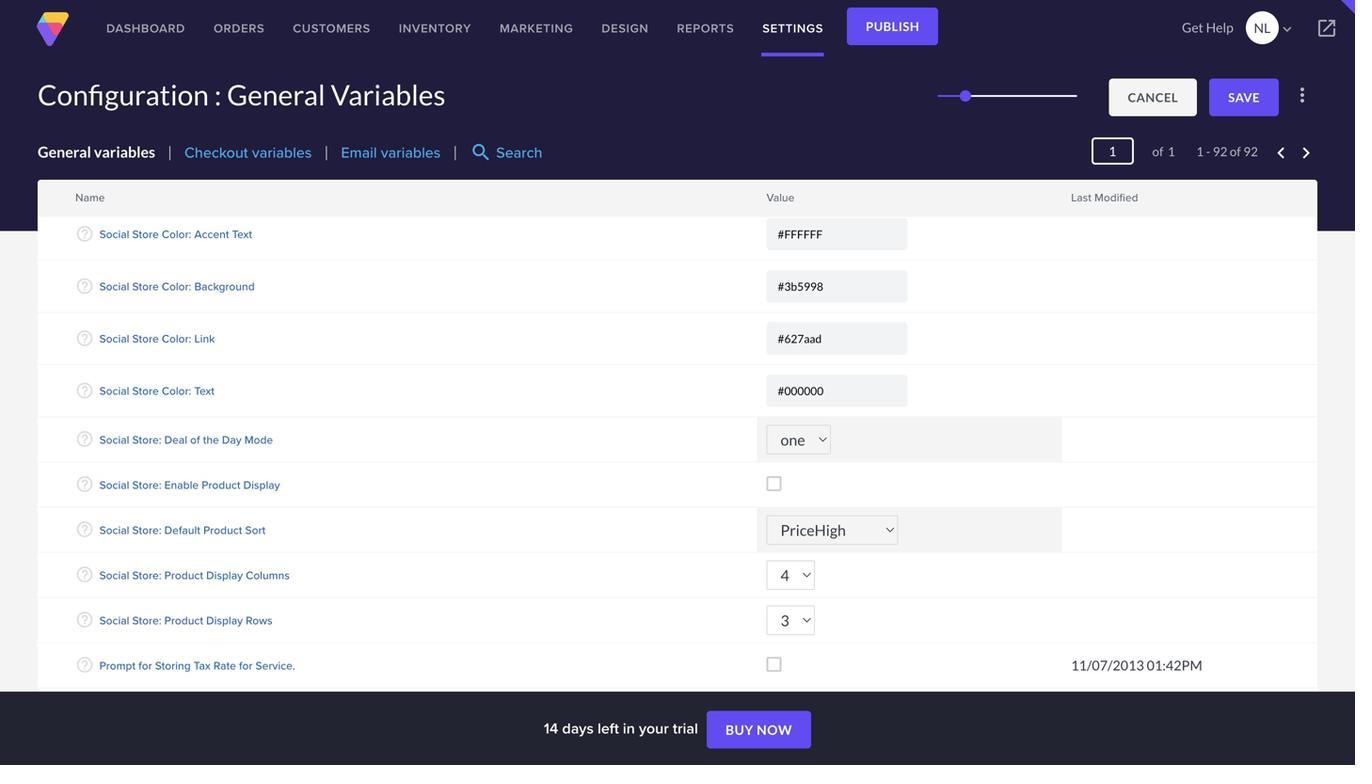Task type: describe. For each thing, give the bounding box(es) containing it.
11/07/2013
[[1072, 657, 1145, 673]]

2 for from the left
[[239, 657, 253, 674]]

trial
[[673, 717, 698, 739]]

color: for help_outline social store color: accent text
[[162, 226, 191, 242]]

social store color: text link
[[99, 383, 215, 399]]

01:42pm
[[1147, 657, 1203, 673]]

1 for from the left
[[139, 657, 152, 674]]

help_outline prompt for storing tax rate for service.
[[75, 656, 295, 675]]

rate
[[214, 657, 236, 674]]

rows
[[246, 612, 273, 629]]

mode
[[245, 431, 273, 448]]

help_outline social store color: accent
[[75, 172, 229, 191]]

help_outline for help_outline social store color: text
[[75, 381, 94, 400]]

day
[[222, 431, 242, 448]]

dashboard
[[106, 19, 185, 37]]

general variables
[[38, 143, 155, 161]]

publish button
[[847, 8, 939, 45]]

color: for help_outline social store color: link
[[162, 331, 191, 347]]

 link for   last modified
[[1057, 196, 1076, 213]]

tax
[[194, 657, 211, 674]]

configuration
[[38, 78, 209, 112]]

get help
[[1182, 19, 1234, 35]]

display for help_outline social store: product display columns
[[206, 567, 243, 584]]

store: for help_outline social store: default product sort
[[132, 522, 162, 538]]

search
[[470, 141, 493, 164]]

1 1 from the left
[[1168, 144, 1176, 159]]

1 vertical spatial general
[[38, 143, 91, 161]]

:
[[214, 78, 222, 112]]

color: for help_outline social store color: background
[[162, 278, 191, 295]]

store: for help_outline social store: enable product display
[[132, 477, 162, 493]]

help_outline social store: enable product display
[[75, 475, 280, 494]]

  value
[[754, 186, 795, 213]]

email variables link
[[341, 141, 441, 163]]

help_outline for help_outline social store color: link
[[75, 329, 94, 348]]

search
[[496, 141, 543, 163]]

product inside help_outline social store: product display rows
[[164, 612, 203, 629]]

help_outline social store color: text
[[75, 381, 215, 400]]

more_vert button
[[1288, 80, 1318, 110]]

background
[[194, 278, 255, 295]]

social store color: accent link
[[99, 174, 229, 190]]

modified
[[1095, 189, 1139, 206]]

default
[[164, 522, 200, 538]]

 link for   value
[[753, 196, 771, 213]]

save link
[[1210, 79, 1279, 116]]

social store: product display rows link
[[99, 612, 273, 629]]

social store: enable product display link
[[99, 477, 280, 493]]

general variables link
[[38, 143, 155, 161]]


[[1279, 21, 1296, 38]]

social store color: background link
[[99, 278, 255, 295]]

2 | from the left
[[324, 143, 329, 161]]

checkout variables link
[[185, 141, 312, 163]]

help_outline social store: product display rows
[[75, 611, 273, 629]]

1 92 from the left
[[1213, 144, 1228, 159]]

customers
[[293, 19, 371, 37]]

product inside "help_outline social store: default product sort"
[[203, 522, 242, 538]]

sort
[[245, 522, 266, 538]]

last
[[1072, 189, 1092, 206]]

color: for help_outline social store color: accent
[[162, 174, 191, 190]]

help_outline social store color: link
[[75, 329, 215, 348]]

product inside help_outline social store: product display columns
[[164, 567, 203, 584]]

value
[[767, 189, 795, 206]]

help_outline social store: product display columns
[[75, 565, 290, 584]]

now
[[757, 722, 793, 738]]

buy now link
[[707, 711, 812, 749]]

prompt
[[99, 657, 136, 674]]

orders
[[214, 19, 265, 37]]

keyboard_arrow_left link
[[1270, 142, 1293, 164]]

email variables
[[341, 141, 441, 163]]

keyboard_arrow_right
[[1295, 142, 1318, 164]]

social for help_outline social store: product display columns
[[99, 567, 129, 584]]

store for help_outline social store color: link
[[132, 331, 159, 347]]

name
[[75, 189, 105, 206]]

 for   last modified
[[1058, 186, 1075, 203]]

buy now
[[726, 722, 793, 738]]

cancel
[[1128, 90, 1179, 105]]

cancel link
[[1109, 79, 1198, 116]]

2 horizontal spatial of
[[1230, 144, 1242, 159]]

help_outline social store: deal of the day mode
[[75, 430, 273, 449]]

checkout variables
[[185, 141, 312, 163]]

social for help_outline social store: default product sort
[[99, 522, 129, 538]]

checkout
[[185, 141, 248, 163]]

save
[[1229, 90, 1261, 105]]

help_outline social store color: background
[[75, 277, 255, 296]]

marketing
[[500, 19, 574, 37]]

3 | from the left
[[453, 143, 458, 161]]

14 days left in your trial
[[544, 717, 702, 739]]

enable
[[164, 477, 199, 493]]

nl
[[1254, 20, 1271, 36]]

social store: default product sort link
[[99, 522, 266, 538]]

help_outline for help_outline social store: deal of the day mode
[[75, 430, 94, 449]]

store: for help_outline social store: deal of the day mode
[[132, 431, 162, 448]]

keyboard_arrow_right link
[[1295, 142, 1318, 164]]

the
[[203, 431, 219, 448]]

keyboard_arrow_left keyboard_arrow_right
[[1270, 142, 1318, 164]]

storing
[[155, 657, 191, 674]]

 link for   last modified
[[1057, 186, 1076, 203]]

social store color: link link
[[99, 331, 215, 347]]

 link
[[1299, 0, 1356, 56]]

social store: product display columns link
[[99, 567, 290, 584]]

accent for help_outline social store color: accent text
[[194, 226, 229, 242]]

social for help_outline social store color: accent
[[99, 174, 129, 190]]



Task type: locate. For each thing, give the bounding box(es) containing it.
store: down "help_outline social store: default product sort"
[[132, 567, 162, 584]]

2 color: from the top
[[162, 226, 191, 242]]

color: inside 'help_outline social store color: accent text'
[[162, 226, 191, 242]]

1 accent from the top
[[194, 174, 229, 190]]

columns
[[246, 567, 290, 584]]

product right enable
[[202, 477, 241, 493]]

product left sort
[[203, 522, 242, 538]]

help_outline for help_outline social store: default product sort
[[75, 520, 94, 539]]

social down "general variables" link
[[99, 174, 129, 190]]

inventory
[[399, 19, 472, 37]]

1 horizontal spatial 
[[1058, 186, 1075, 203]]

0 vertical spatial text
[[232, 226, 252, 242]]

0 horizontal spatial  link
[[753, 186, 771, 203]]

last modified link
[[1072, 189, 1139, 206]]

0 horizontal spatial 
[[754, 186, 771, 203]]

variables up help_outline social store color: accent
[[94, 143, 155, 161]]

0 horizontal spatial for
[[139, 657, 152, 674]]

1 vertical spatial accent
[[194, 226, 229, 242]]

social inside help_outline social store: product display rows
[[99, 612, 129, 629]]

social for help_outline social store: enable product display
[[99, 477, 129, 493]]

product
[[202, 477, 241, 493], [203, 522, 242, 538], [164, 567, 203, 584], [164, 612, 203, 629]]

2 horizontal spatial |
[[453, 143, 458, 161]]

text inside help_outline social store color: text
[[194, 383, 215, 399]]

store:
[[132, 431, 162, 448], [132, 477, 162, 493], [132, 522, 162, 538], [132, 567, 162, 584], [132, 612, 162, 629]]

11/07/2013 01:42pm
[[1072, 657, 1203, 673]]

1 - 92 of 92
[[1197, 144, 1259, 159]]

help
[[1206, 19, 1234, 35]]

variables for checkout variables
[[252, 141, 312, 163]]

of inside the help_outline social store: deal of the day mode
[[190, 431, 200, 448]]

1 horizontal spatial  link
[[1057, 196, 1076, 213]]

0 vertical spatial accent
[[194, 174, 229, 190]]

color: up social store color: background "link"
[[162, 226, 191, 242]]

accent inside help_outline social store color: accent
[[194, 174, 229, 190]]

prompt for storing tax rate for service. link
[[99, 657, 295, 674]]

deal
[[164, 431, 187, 448]]

1 horizontal spatial general
[[227, 78, 325, 112]]

10 social from the top
[[99, 612, 129, 629]]

1 social from the top
[[99, 174, 129, 190]]

store up 'help_outline social store color: accent text'
[[132, 174, 159, 190]]

0 horizontal spatial of
[[190, 431, 200, 448]]

 for   value
[[754, 186, 771, 203]]

|
[[168, 143, 172, 161], [324, 143, 329, 161], [453, 143, 458, 161]]

0 vertical spatial general
[[227, 78, 325, 112]]

0 horizontal spatial  link
[[753, 196, 771, 213]]

0 horizontal spatial variables
[[94, 143, 155, 161]]

store for help_outline social store color: accent
[[132, 174, 159, 190]]

color: left "link"
[[162, 331, 191, 347]]

color:
[[162, 174, 191, 190], [162, 226, 191, 242], [162, 278, 191, 295], [162, 331, 191, 347], [162, 383, 191, 399]]

product down "social store: default product sort" link
[[164, 567, 203, 584]]

4 color: from the top
[[162, 331, 191, 347]]

social for help_outline social store color: link
[[99, 331, 129, 347]]

of left "-"
[[1153, 144, 1164, 159]]

general up name
[[38, 143, 91, 161]]

2  from the left
[[1058, 196, 1075, 213]]

left
[[598, 717, 619, 739]]

variables for general variables
[[94, 143, 155, 161]]

general right :
[[227, 78, 325, 112]]

 inside   last modified
[[1058, 196, 1075, 213]]

display left the columns
[[206, 567, 243, 584]]

color: for help_outline social store color: text
[[162, 383, 191, 399]]

social down name
[[99, 226, 129, 242]]

color: up the help_outline social store: deal of the day mode
[[162, 383, 191, 399]]

1 vertical spatial display
[[206, 567, 243, 584]]

0 horizontal spatial text
[[194, 383, 215, 399]]

social left enable
[[99, 477, 129, 493]]

6 help_outline from the top
[[75, 430, 94, 449]]

2  link from the left
[[1057, 186, 1076, 203]]

3 social from the top
[[99, 278, 129, 295]]

social inside 'help_outline social store color: accent text'
[[99, 226, 129, 242]]

4 social from the top
[[99, 331, 129, 347]]


[[1316, 17, 1339, 40]]

5 store: from the top
[[132, 612, 162, 629]]

social inside help_outline social store color: accent
[[99, 174, 129, 190]]

social up help_outline social store color: text
[[99, 331, 129, 347]]

store inside help_outline social store color: link
[[132, 331, 159, 347]]

1 horizontal spatial 
[[1058, 196, 1075, 213]]

name link
[[75, 189, 105, 206]]

in
[[623, 717, 635, 739]]

social inside "help_outline social store: default product sort"
[[99, 522, 129, 538]]

color: inside help_outline social store color: background
[[162, 278, 191, 295]]

-
[[1207, 144, 1211, 159]]

help_outline for help_outline prompt for storing tax rate for service.
[[75, 656, 94, 675]]

text inside 'help_outline social store color: accent text'
[[232, 226, 252, 242]]

 for   last modified
[[1058, 196, 1075, 213]]

social for help_outline social store: product display rows
[[99, 612, 129, 629]]

1 horizontal spatial |
[[324, 143, 329, 161]]

1 store: from the top
[[132, 431, 162, 448]]

social inside help_outline social store color: background
[[99, 278, 129, 295]]

product up help_outline prompt for storing tax rate for service. at bottom
[[164, 612, 203, 629]]

7 social from the top
[[99, 477, 129, 493]]

service.
[[256, 657, 295, 674]]

1
[[1168, 144, 1176, 159], [1197, 144, 1204, 159]]

help_outline for help_outline social store color: background
[[75, 277, 94, 296]]

0 horizontal spatial |
[[168, 143, 172, 161]]

1 horizontal spatial variables
[[252, 141, 312, 163]]

2 store: from the top
[[132, 477, 162, 493]]

publish
[[866, 19, 920, 34]]

search search
[[470, 141, 543, 164]]

1 horizontal spatial for
[[239, 657, 253, 674]]

5 social from the top
[[99, 383, 129, 399]]

store down help_outline social store color: accent
[[132, 226, 159, 242]]

1 vertical spatial text
[[194, 383, 215, 399]]

social for help_outline social store color: text
[[99, 383, 129, 399]]

settings
[[763, 19, 824, 37]]

2 social from the top
[[99, 226, 129, 242]]

store: inside "help_outline social store: default product sort"
[[132, 522, 162, 538]]

variables right email
[[381, 141, 441, 163]]

store: up storing
[[132, 612, 162, 629]]

social down help_outline social store color: link
[[99, 383, 129, 399]]

store: inside help_outline social store: product display rows
[[132, 612, 162, 629]]

1  link from the left
[[753, 186, 771, 203]]

help_outline for help_outline social store: product display columns
[[75, 565, 94, 584]]

3 help_outline from the top
[[75, 277, 94, 296]]

1  from the left
[[754, 196, 771, 213]]

configuration : general variables
[[38, 78, 446, 112]]

store inside help_outline social store color: accent
[[132, 174, 159, 190]]

1 store from the top
[[132, 174, 159, 190]]

 link
[[753, 186, 771, 203], [1057, 186, 1076, 203]]

1 horizontal spatial 1
[[1197, 144, 1204, 159]]

for right rate
[[239, 657, 253, 674]]

92 left keyboard_arrow_left
[[1244, 144, 1259, 159]]

text up background
[[232, 226, 252, 242]]

social inside help_outline social store: enable product display
[[99, 477, 129, 493]]

display left rows
[[206, 612, 243, 629]]

text
[[232, 226, 252, 242], [194, 383, 215, 399]]

0 horizontal spatial 1
[[1168, 144, 1176, 159]]

| left email
[[324, 143, 329, 161]]

social
[[99, 174, 129, 190], [99, 226, 129, 242], [99, 278, 129, 295], [99, 331, 129, 347], [99, 383, 129, 399], [99, 431, 129, 448], [99, 477, 129, 493], [99, 522, 129, 538], [99, 567, 129, 584], [99, 612, 129, 629]]

1 | from the left
[[168, 143, 172, 161]]

9 help_outline from the top
[[75, 565, 94, 584]]

social inside help_outline social store color: link
[[99, 331, 129, 347]]

days
[[562, 717, 594, 739]]

store for help_outline social store color: accent text
[[132, 226, 159, 242]]

more_vert
[[1292, 84, 1314, 106]]

social up prompt
[[99, 612, 129, 629]]

store: inside the help_outline social store: deal of the day mode
[[132, 431, 162, 448]]

social inside the help_outline social store: deal of the day mode
[[99, 431, 129, 448]]

2 horizontal spatial variables
[[381, 141, 441, 163]]

1 horizontal spatial 92
[[1244, 144, 1259, 159]]

email
[[341, 141, 377, 163]]

store
[[132, 174, 159, 190], [132, 226, 159, 242], [132, 278, 159, 295], [132, 331, 159, 347], [132, 383, 159, 399]]

your
[[639, 717, 669, 739]]

display inside help_outline social store: product display rows
[[206, 612, 243, 629]]

  last modified
[[1058, 186, 1139, 213]]

4 help_outline from the top
[[75, 329, 94, 348]]

9 social from the top
[[99, 567, 129, 584]]

social for help_outline social store color: background
[[99, 278, 129, 295]]

variables
[[331, 78, 446, 112]]

2 help_outline from the top
[[75, 224, 94, 243]]

1 color: from the top
[[162, 174, 191, 190]]

social down "help_outline social store: default product sort"
[[99, 567, 129, 584]]

None text field
[[1092, 137, 1134, 165], [767, 270, 908, 303], [767, 375, 908, 407], [1092, 137, 1134, 165], [767, 270, 908, 303], [767, 375, 908, 407]]

11 help_outline from the top
[[75, 656, 94, 675]]

8 social from the top
[[99, 522, 129, 538]]

3 color: from the top
[[162, 278, 191, 295]]

display down mode
[[243, 477, 280, 493]]

0 vertical spatial display
[[243, 477, 280, 493]]

1 horizontal spatial  link
[[1057, 186, 1076, 203]]

5 store from the top
[[132, 383, 159, 399]]

help_outline
[[75, 172, 94, 191], [75, 224, 94, 243], [75, 277, 94, 296], [75, 329, 94, 348], [75, 381, 94, 400], [75, 430, 94, 449], [75, 475, 94, 494], [75, 520, 94, 539], [75, 565, 94, 584], [75, 611, 94, 629], [75, 656, 94, 675]]

nl 
[[1254, 20, 1296, 38]]

| left search
[[453, 143, 458, 161]]

store: left enable
[[132, 477, 162, 493]]

store inside 'help_outline social store color: accent text'
[[132, 226, 159, 242]]

store inside help_outline social store color: text
[[132, 383, 159, 399]]

store down help_outline social store color: link
[[132, 383, 159, 399]]

help_outline for help_outline social store color: accent text
[[75, 224, 94, 243]]

social inside help_outline social store: product display columns
[[99, 567, 129, 584]]

store: for help_outline social store: product display columns
[[132, 567, 162, 584]]

help_outline social store color: accent text
[[75, 224, 252, 243]]

accent up background
[[194, 226, 229, 242]]

1  from the left
[[754, 186, 771, 203]]

reports
[[677, 19, 735, 37]]

display inside help_outline social store: enable product display
[[243, 477, 280, 493]]

store for help_outline social store color: text
[[132, 383, 159, 399]]

store: inside help_outline social store: enable product display
[[132, 477, 162, 493]]

store: left "deal"
[[132, 431, 162, 448]]

 inside   value
[[754, 186, 771, 203]]

5 help_outline from the top
[[75, 381, 94, 400]]

store: inside help_outline social store: product display columns
[[132, 567, 162, 584]]

value link
[[767, 189, 795, 206]]

0 horizontal spatial 
[[754, 196, 771, 213]]

6 social from the top
[[99, 431, 129, 448]]

7 help_outline from the top
[[75, 475, 94, 494]]

1  link from the left
[[753, 196, 771, 213]]

 inside   last modified
[[1058, 186, 1075, 203]]

product inside help_outline social store: enable product display
[[202, 477, 241, 493]]

social for help_outline social store color: accent text
[[99, 226, 129, 242]]

store inside help_outline social store color: background
[[132, 278, 159, 295]]

2 1 from the left
[[1197, 144, 1204, 159]]

social for help_outline social store: deal of the day mode
[[99, 431, 129, 448]]

92
[[1213, 144, 1228, 159], [1244, 144, 1259, 159]]

of left "the"
[[190, 431, 200, 448]]

 for   value
[[754, 196, 771, 213]]

accent inside 'help_outline social store color: accent text'
[[194, 226, 229, 242]]

 link for   value
[[753, 186, 771, 203]]

| up social store color: accent link
[[168, 143, 172, 161]]

variables for email variables
[[381, 141, 441, 163]]

link
[[194, 331, 215, 347]]

2  link from the left
[[1057, 196, 1076, 213]]

accent
[[194, 174, 229, 190], [194, 226, 229, 242]]

accent down "checkout"
[[194, 174, 229, 190]]

social up help_outline social store color: link
[[99, 278, 129, 295]]

of 1
[[1140, 144, 1176, 159]]

social down help_outline social store color: text
[[99, 431, 129, 448]]

of right "-"
[[1230, 144, 1242, 159]]

None text field
[[767, 218, 908, 250], [767, 322, 908, 355], [767, 218, 908, 250], [767, 322, 908, 355]]

social left the default
[[99, 522, 129, 538]]

of
[[1153, 144, 1164, 159], [1230, 144, 1242, 159], [190, 431, 200, 448]]

2  from the left
[[1058, 186, 1075, 203]]

 inside   value
[[754, 196, 771, 213]]

variables right "checkout"
[[252, 141, 312, 163]]

buy
[[726, 722, 754, 738]]

help_outline social store: default product sort
[[75, 520, 266, 539]]

3 store from the top
[[132, 278, 159, 295]]

color: left background
[[162, 278, 191, 295]]

1 horizontal spatial text
[[232, 226, 252, 242]]

display
[[243, 477, 280, 493], [206, 567, 243, 584], [206, 612, 243, 629]]

social store: deal of the day mode link
[[99, 431, 273, 448]]

92 right "-"
[[1213, 144, 1228, 159]]

social store color: accent text link
[[99, 226, 252, 242]]

0 horizontal spatial general
[[38, 143, 91, 161]]

2 92 from the left
[[1244, 144, 1259, 159]]

14
[[544, 717, 559, 739]]

5 color: from the top
[[162, 383, 191, 399]]

text up "the"
[[194, 383, 215, 399]]

store: left the default
[[132, 522, 162, 538]]

color: inside help_outline social store color: text
[[162, 383, 191, 399]]

store: for help_outline social store: product display rows
[[132, 612, 162, 629]]

display inside help_outline social store: product display columns
[[206, 567, 243, 584]]

2 store from the top
[[132, 226, 159, 242]]

2 accent from the top
[[194, 226, 229, 242]]

display for help_outline social store: product display rows
[[206, 612, 243, 629]]

store for help_outline social store color: background
[[132, 278, 159, 295]]

1 horizontal spatial of
[[1153, 144, 1164, 159]]

accent for help_outline social store color: accent
[[194, 174, 229, 190]]

social inside help_outline social store color: text
[[99, 383, 129, 399]]

help_outline for help_outline social store color: accent
[[75, 172, 94, 191]]

2 vertical spatial display
[[206, 612, 243, 629]]

0 horizontal spatial 92
[[1213, 144, 1228, 159]]

 link
[[753, 196, 771, 213], [1057, 196, 1076, 213]]

3 store: from the top
[[132, 522, 162, 538]]

8 help_outline from the top
[[75, 520, 94, 539]]

color: down "checkout"
[[162, 174, 191, 190]]

4 store from the top
[[132, 331, 159, 347]]

for left storing
[[139, 657, 152, 674]]

color: inside help_outline social store color: accent
[[162, 174, 191, 190]]

10 help_outline from the top
[[75, 611, 94, 629]]

color: inside help_outline social store color: link
[[162, 331, 191, 347]]

store up help_outline social store color: text
[[132, 331, 159, 347]]

1 help_outline from the top
[[75, 172, 94, 191]]

help_outline for help_outline social store: enable product display
[[75, 475, 94, 494]]

get
[[1182, 19, 1204, 35]]


[[754, 196, 771, 213], [1058, 196, 1075, 213]]

store up help_outline social store color: link
[[132, 278, 159, 295]]

dashboard link
[[92, 0, 200, 56]]

help_outline for help_outline social store: product display rows
[[75, 611, 94, 629]]

4 store: from the top
[[132, 567, 162, 584]]



Task type: vqa. For each thing, say whether or not it's contained in the screenshot.
1st | from right
yes



